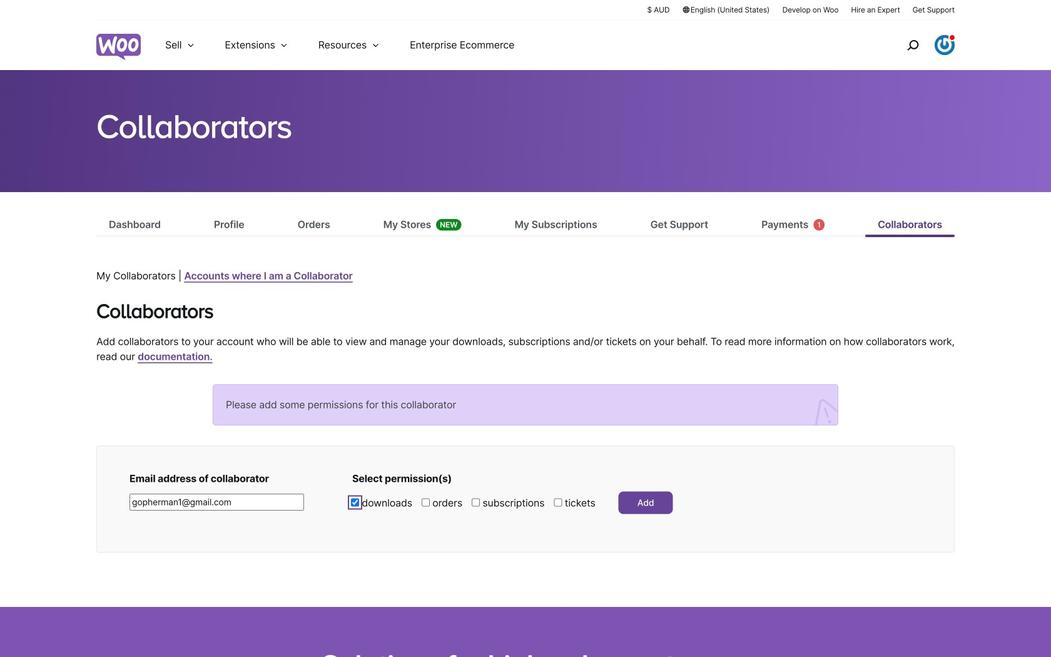 Task type: locate. For each thing, give the bounding box(es) containing it.
service navigation menu element
[[881, 25, 955, 65]]

open account menu image
[[935, 35, 955, 55]]

None checkbox
[[351, 499, 359, 507]]

None checkbox
[[422, 499, 430, 507], [472, 499, 480, 507], [554, 499, 562, 507], [422, 499, 430, 507], [472, 499, 480, 507], [554, 499, 562, 507]]

search image
[[903, 35, 923, 55]]



Task type: vqa. For each thing, say whether or not it's contained in the screenshot.
theme's
no



